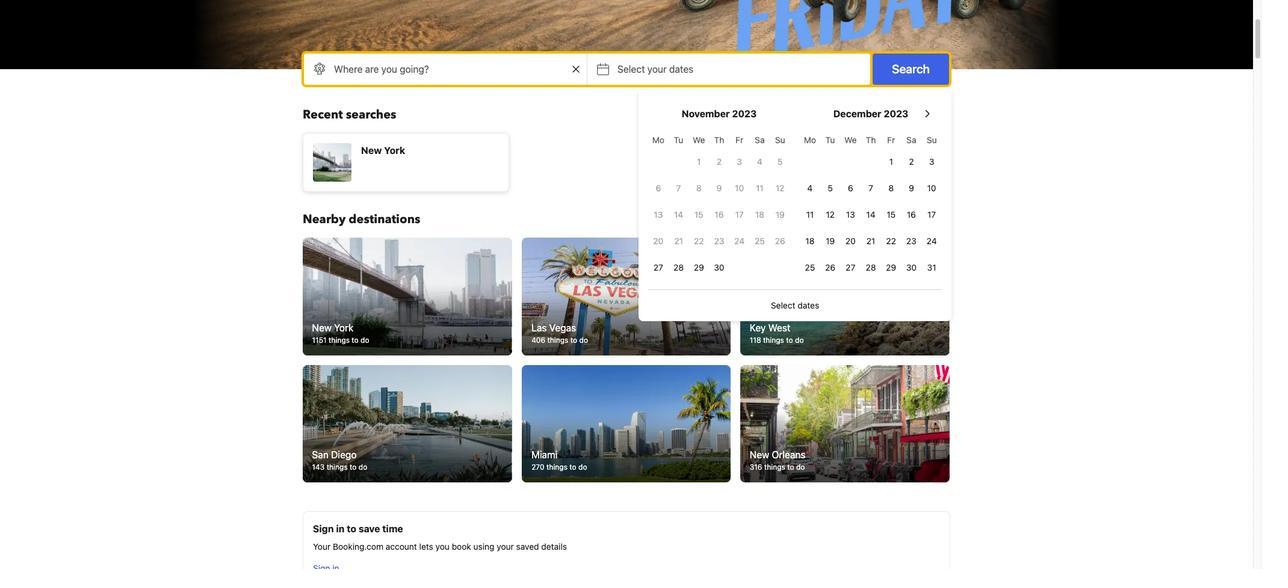 Task type: locate. For each thing, give the bounding box(es) containing it.
1 vertical spatial 12
[[826, 210, 835, 220]]

23 inside 23 november 2023 option
[[714, 236, 725, 246]]

tu
[[674, 135, 684, 145], [826, 135, 835, 145]]

1 horizontal spatial 8
[[889, 183, 894, 193]]

15 left 16 december 2023 checkbox
[[887, 210, 896, 220]]

1 vertical spatial york
[[335, 323, 354, 333]]

2 29 from the left
[[886, 263, 897, 273]]

select your dates
[[618, 64, 694, 75]]

20 for 20 checkbox
[[846, 236, 856, 246]]

0 horizontal spatial mo
[[653, 135, 665, 145]]

2 6 from the left
[[848, 183, 854, 193]]

270
[[531, 463, 544, 472]]

new york
[[361, 145, 405, 156]]

25 right 24 option
[[755, 236, 765, 246]]

8 for 8 december 2023 checkbox
[[889, 183, 894, 193]]

0 vertical spatial york
[[384, 145, 405, 156]]

13 for 13 checkbox
[[654, 210, 663, 220]]

1 vertical spatial 18
[[806, 236, 815, 246]]

1 grid from the left
[[648, 128, 791, 280]]

1 28 from the left
[[674, 263, 684, 273]]

1 horizontal spatial select
[[771, 300, 796, 311]]

10 for 10 checkbox
[[928, 183, 937, 193]]

4 inside checkbox
[[808, 183, 813, 193]]

0 vertical spatial your
[[648, 64, 667, 75]]

sign in to save time
[[313, 524, 403, 535]]

21 right 20 option
[[675, 236, 683, 246]]

12 inside option
[[776, 183, 785, 193]]

things for san diego
[[327, 463, 348, 472]]

0 horizontal spatial su
[[775, 135, 785, 145]]

23 inside 23 checkbox
[[907, 236, 917, 246]]

0 horizontal spatial 2
[[717, 157, 722, 167]]

21 inside 21 checkbox
[[867, 236, 876, 246]]

2 grid from the left
[[800, 128, 942, 280]]

0 horizontal spatial 5
[[778, 157, 783, 167]]

1 vertical spatial 5
[[828, 183, 833, 193]]

vegas
[[549, 323, 576, 333]]

1 horizontal spatial 23
[[907, 236, 917, 246]]

1 horizontal spatial 9
[[909, 183, 914, 193]]

31
[[928, 263, 937, 273]]

1 horizontal spatial dates
[[798, 300, 820, 311]]

1 sa from the left
[[755, 135, 765, 145]]

1 December 2023 checkbox
[[881, 150, 902, 174]]

1 su from the left
[[775, 135, 785, 145]]

1 17 from the left
[[736, 210, 744, 220]]

28 inside option
[[674, 263, 684, 273]]

new inside new york 1151 things to do
[[313, 323, 332, 333]]

dates up november
[[670, 64, 694, 75]]

30 right 29 checkbox
[[907, 263, 917, 273]]

0 horizontal spatial 13
[[654, 210, 663, 220]]

9 left 10 november 2023 checkbox
[[717, 183, 722, 193]]

8 November 2023 checkbox
[[689, 176, 709, 201]]

14
[[674, 210, 684, 220], [867, 210, 876, 220]]

11 inside option
[[807, 210, 814, 220]]

new inside new orleans 316 things to do
[[750, 450, 770, 461]]

york
[[384, 145, 405, 156], [335, 323, 354, 333]]

2 November 2023 checkbox
[[709, 150, 730, 174]]

to down 'west'
[[787, 336, 794, 345]]

10 inside checkbox
[[735, 183, 744, 193]]

3 inside "option"
[[737, 157, 742, 167]]

7 inside option
[[677, 183, 681, 193]]

do
[[361, 336, 370, 345], [579, 336, 588, 345], [796, 336, 804, 345], [359, 463, 368, 472], [578, 463, 587, 472], [797, 463, 806, 472]]

las
[[531, 323, 547, 333]]

25 for "25 november 2023" option
[[755, 236, 765, 246]]

7
[[677, 183, 681, 193], [869, 183, 874, 193]]

7 November 2023 checkbox
[[669, 176, 689, 201]]

25 for 25 option on the right of the page
[[805, 263, 815, 273]]

25 left 26 december 2023 checkbox
[[805, 263, 815, 273]]

9 December 2023 checkbox
[[902, 176, 922, 201]]

tu down november
[[674, 135, 684, 145]]

do right 1151
[[361, 336, 370, 345]]

do right 270
[[578, 463, 587, 472]]

0 vertical spatial 12
[[776, 183, 785, 193]]

mo up 6 checkbox at the top right of page
[[653, 135, 665, 145]]

2 horizontal spatial new
[[750, 450, 770, 461]]

19 November 2023 checkbox
[[770, 203, 791, 227]]

406
[[531, 336, 545, 345]]

fr for november
[[736, 135, 744, 145]]

30 inside 'checkbox'
[[907, 263, 917, 273]]

11 for 11 december 2023 option
[[807, 210, 814, 220]]

0 horizontal spatial 17
[[736, 210, 744, 220]]

19 right 18 november 2023 option
[[776, 210, 785, 220]]

0 horizontal spatial 7
[[677, 183, 681, 193]]

25 November 2023 checkbox
[[750, 229, 770, 253]]

5
[[778, 157, 783, 167], [828, 183, 833, 193]]

0 horizontal spatial 30
[[714, 263, 725, 273]]

sign
[[313, 524, 334, 535]]

14 right "13 december 2023" 'checkbox' in the right top of the page
[[867, 210, 876, 220]]

7 left 8 december 2023 checkbox
[[869, 183, 874, 193]]

1 horizontal spatial 22
[[887, 236, 897, 246]]

22
[[694, 236, 704, 246], [887, 236, 897, 246]]

30 November 2023 checkbox
[[709, 256, 730, 280]]

11
[[756, 183, 764, 193], [807, 210, 814, 220]]

2 sa from the left
[[907, 135, 917, 145]]

20
[[654, 236, 664, 246], [846, 236, 856, 246]]

22 December 2023 checkbox
[[881, 229, 902, 253]]

14 left 15 option
[[674, 210, 684, 220]]

7 right 6 checkbox at the top right of page
[[677, 183, 681, 193]]

in
[[336, 524, 345, 535]]

to inside las vegas 406 things to do
[[570, 336, 577, 345]]

22 November 2023 checkbox
[[689, 229, 709, 253]]

0 vertical spatial 25
[[755, 236, 765, 246]]

0 horizontal spatial 10
[[735, 183, 744, 193]]

2 30 from the left
[[907, 263, 917, 273]]

0 horizontal spatial york
[[335, 323, 354, 333]]

13 right 12 "option"
[[846, 210, 855, 220]]

22 left 23 checkbox
[[887, 236, 897, 246]]

1 horizontal spatial 11
[[807, 210, 814, 220]]

16 for 16 december 2023 checkbox
[[907, 210, 916, 220]]

las vegas image
[[522, 238, 731, 356]]

27 left 28 november 2023 option
[[654, 263, 663, 273]]

1 horizontal spatial 2023
[[884, 108, 909, 119]]

7 for 7 december 2023 option
[[869, 183, 874, 193]]

1 15 from the left
[[695, 210, 704, 220]]

tu down december in the top of the page
[[826, 135, 835, 145]]

dates
[[670, 64, 694, 75], [798, 300, 820, 311]]

things inside key west 118 things to do
[[764, 336, 785, 345]]

25 December 2023 checkbox
[[800, 256, 821, 280]]

2 we from the left
[[845, 135, 857, 145]]

1 vertical spatial 4
[[808, 183, 813, 193]]

11 left 12 "option"
[[807, 210, 814, 220]]

select
[[618, 64, 645, 75], [771, 300, 796, 311]]

0 horizontal spatial 14
[[674, 210, 684, 220]]

26 inside 26 november 2023 checkbox
[[775, 236, 786, 246]]

do for san diego
[[359, 463, 368, 472]]

20 for 20 option
[[654, 236, 664, 246]]

1 for december
[[890, 157, 893, 167]]

1 horizontal spatial 25
[[805, 263, 815, 273]]

18 right 17 november 2023 'checkbox'
[[756, 210, 765, 220]]

0 vertical spatial 4
[[757, 157, 763, 167]]

0 vertical spatial 18
[[756, 210, 765, 220]]

13 left 14 november 2023 checkbox
[[654, 210, 663, 220]]

26 for 26 december 2023 checkbox
[[826, 263, 836, 273]]

9
[[717, 183, 722, 193], [909, 183, 914, 193]]

1 horizontal spatial your
[[648, 64, 667, 75]]

sa
[[755, 135, 765, 145], [907, 135, 917, 145]]

19
[[776, 210, 785, 220], [826, 236, 835, 246]]

to right 270
[[569, 463, 576, 472]]

1 22 from the left
[[694, 236, 704, 246]]

0 horizontal spatial 2023
[[732, 108, 757, 119]]

fr
[[736, 135, 744, 145], [888, 135, 895, 145]]

3 left 4 'option'
[[737, 157, 742, 167]]

16 November 2023 checkbox
[[709, 203, 730, 227]]

19 inside option
[[826, 236, 835, 246]]

7 for 7 option
[[677, 183, 681, 193]]

to inside miami 270 things to do
[[569, 463, 576, 472]]

save
[[359, 524, 380, 535]]

las vegas 406 things to do
[[531, 323, 588, 345]]

4 left 5 december 2023 option
[[808, 183, 813, 193]]

2 23 from the left
[[907, 236, 917, 246]]

0 horizontal spatial 20
[[654, 236, 664, 246]]

su up 3 option
[[927, 135, 937, 145]]

1 horizontal spatial sa
[[907, 135, 917, 145]]

2 24 from the left
[[927, 236, 937, 246]]

2 9 from the left
[[909, 183, 914, 193]]

sa up 2 checkbox at the right of page
[[907, 135, 917, 145]]

13 inside 'checkbox'
[[846, 210, 855, 220]]

19 left 20 checkbox
[[826, 236, 835, 246]]

time
[[382, 524, 403, 535]]

new
[[361, 145, 382, 156], [313, 323, 332, 333], [750, 450, 770, 461]]

13 inside checkbox
[[654, 210, 663, 220]]

17 December 2023 checkbox
[[922, 203, 942, 227]]

fr for december
[[888, 135, 895, 145]]

we down december in the top of the page
[[845, 135, 857, 145]]

new for new york 1151 things to do
[[313, 323, 332, 333]]

to
[[352, 336, 359, 345], [570, 336, 577, 345], [787, 336, 794, 345], [350, 463, 357, 472], [569, 463, 576, 472], [788, 463, 795, 472], [347, 524, 356, 535]]

miami 270 things to do
[[531, 450, 587, 472]]

1 2 from the left
[[717, 157, 722, 167]]

key west 118 things to do
[[750, 323, 804, 345]]

2 mo from the left
[[804, 135, 816, 145]]

2 22 from the left
[[887, 236, 897, 246]]

27 November 2023 checkbox
[[648, 256, 669, 280]]

mo up 4 december 2023 checkbox
[[804, 135, 816, 145]]

new orleans image
[[741, 365, 950, 483]]

2 su from the left
[[927, 135, 937, 145]]

to inside new orleans 316 things to do
[[788, 463, 795, 472]]

grid for november
[[648, 128, 791, 280]]

1 16 from the left
[[715, 210, 724, 220]]

to inside new york 1151 things to do
[[352, 336, 359, 345]]

27
[[654, 263, 663, 273], [846, 263, 856, 273]]

1 tu from the left
[[674, 135, 684, 145]]

21
[[675, 236, 683, 246], [867, 236, 876, 246]]

2 right 1 december 2023 option
[[909, 157, 914, 167]]

select for select your dates
[[618, 64, 645, 75]]

0 horizontal spatial grid
[[648, 128, 791, 280]]

16 right '15' option
[[907, 210, 916, 220]]

1 horizontal spatial 2
[[909, 157, 914, 167]]

16 left 17 november 2023 'checkbox'
[[715, 210, 724, 220]]

2 right 1 november 2023 "checkbox"
[[717, 157, 722, 167]]

19 inside 'checkbox'
[[776, 210, 785, 220]]

0 horizontal spatial sa
[[755, 135, 765, 145]]

1 horizontal spatial 26
[[826, 263, 836, 273]]

2023 right december in the top of the page
[[884, 108, 909, 119]]

your booking.com account lets you book using your saved details
[[313, 542, 567, 552]]

1 horizontal spatial fr
[[888, 135, 895, 145]]

do inside las vegas 406 things to do
[[579, 336, 588, 345]]

new for new york
[[361, 145, 382, 156]]

8 left 9 november 2023 option
[[697, 183, 702, 193]]

1 horizontal spatial new
[[361, 145, 382, 156]]

0 horizontal spatial 1
[[697, 157, 701, 167]]

1 3 from the left
[[737, 157, 742, 167]]

new up 316
[[750, 450, 770, 461]]

grid
[[648, 128, 791, 280], [800, 128, 942, 280]]

things inside san diego 143 things to do
[[327, 463, 348, 472]]

1 6 from the left
[[656, 183, 661, 193]]

th
[[714, 135, 725, 145], [866, 135, 876, 145]]

26 November 2023 checkbox
[[770, 229, 791, 253]]

2 17 from the left
[[928, 210, 936, 220]]

2 tu from the left
[[826, 135, 835, 145]]

0 horizontal spatial 25
[[755, 236, 765, 246]]

10 right 9 option
[[928, 183, 937, 193]]

to for san diego
[[350, 463, 357, 472]]

1 horizontal spatial su
[[927, 135, 937, 145]]

10 for 10 november 2023 checkbox
[[735, 183, 744, 193]]

29
[[694, 263, 704, 273], [886, 263, 897, 273]]

1 left 2 checkbox at the right of page
[[890, 157, 893, 167]]

0 horizontal spatial 16
[[715, 210, 724, 220]]

1 fr from the left
[[736, 135, 744, 145]]

2 21 from the left
[[867, 236, 876, 246]]

28 right 27 november 2023 checkbox
[[674, 263, 684, 273]]

new up 1151
[[313, 323, 332, 333]]

2 10 from the left
[[928, 183, 937, 193]]

4 inside 'option'
[[757, 157, 763, 167]]

27 right 26 december 2023 checkbox
[[846, 263, 856, 273]]

8
[[697, 183, 702, 193], [889, 183, 894, 193]]

th up 2 checkbox
[[714, 135, 725, 145]]

2 20 from the left
[[846, 236, 856, 246]]

1 horizontal spatial 6
[[848, 183, 854, 193]]

20 left 21 option
[[654, 236, 664, 246]]

2 7 from the left
[[869, 183, 874, 193]]

1 vertical spatial 19
[[826, 236, 835, 246]]

11 right 10 november 2023 checkbox
[[756, 183, 764, 193]]

new down the searches
[[361, 145, 382, 156]]

0 horizontal spatial 18
[[756, 210, 765, 220]]

your
[[648, 64, 667, 75], [497, 542, 514, 552]]

0 horizontal spatial 3
[[737, 157, 742, 167]]

2 1 from the left
[[890, 157, 893, 167]]

things right 1151
[[329, 336, 350, 345]]

13
[[654, 210, 663, 220], [846, 210, 855, 220]]

1 horizontal spatial 16
[[907, 210, 916, 220]]

0 horizontal spatial 26
[[775, 236, 786, 246]]

0 horizontal spatial new
[[313, 323, 332, 333]]

1 vertical spatial 25
[[805, 263, 815, 273]]

24 December 2023 checkbox
[[922, 229, 942, 253]]

12 December 2023 checkbox
[[821, 203, 841, 227]]

18 inside 18 checkbox
[[806, 236, 815, 246]]

29 right 28 december 2023 'checkbox'
[[886, 263, 897, 273]]

9 for 9 november 2023 option
[[717, 183, 722, 193]]

1 horizontal spatial 13
[[846, 210, 855, 220]]

20 right the '19 december 2023' option
[[846, 236, 856, 246]]

118
[[750, 336, 762, 345]]

0 horizontal spatial tu
[[674, 135, 684, 145]]

2023 right november
[[732, 108, 757, 119]]

0 horizontal spatial 9
[[717, 183, 722, 193]]

11 inside "checkbox"
[[756, 183, 764, 193]]

1 horizontal spatial 7
[[869, 183, 874, 193]]

1 13 from the left
[[654, 210, 663, 220]]

to right in
[[347, 524, 356, 535]]

york for new york
[[384, 145, 405, 156]]

1
[[697, 157, 701, 167], [890, 157, 893, 167]]

4 right 3 november 2023 "option"
[[757, 157, 763, 167]]

1 vertical spatial 26
[[826, 263, 836, 273]]

316
[[750, 463, 763, 472]]

we for november
[[693, 135, 705, 145]]

143
[[313, 463, 325, 472]]

nearby destinations
[[303, 211, 421, 228]]

1 23 from the left
[[714, 236, 725, 246]]

8 right 7 december 2023 option
[[889, 183, 894, 193]]

21 right 20 checkbox
[[867, 236, 876, 246]]

15 right 14 november 2023 checkbox
[[695, 210, 704, 220]]

2023
[[732, 108, 757, 119], [884, 108, 909, 119]]

searches
[[346, 107, 397, 123]]

to inside key west 118 things to do
[[787, 336, 794, 345]]

1 2023 from the left
[[732, 108, 757, 119]]

th down the december 2023
[[866, 135, 876, 145]]

17 right the 16 checkbox
[[736, 210, 744, 220]]

24
[[735, 236, 745, 246], [927, 236, 937, 246]]

things inside new orleans 316 things to do
[[765, 463, 786, 472]]

things inside new york 1151 things to do
[[329, 336, 350, 345]]

6 right 5 december 2023 option
[[848, 183, 854, 193]]

0 horizontal spatial 11
[[756, 183, 764, 193]]

5 left 6 december 2023 checkbox
[[828, 183, 833, 193]]

26 right "25 november 2023" option
[[775, 236, 786, 246]]

lets
[[419, 542, 433, 552]]

fr up 3 november 2023 "option"
[[736, 135, 744, 145]]

do for new york
[[361, 336, 370, 345]]

2
[[717, 157, 722, 167], [909, 157, 914, 167]]

14 November 2023 checkbox
[[669, 203, 689, 227]]

5 inside checkbox
[[778, 157, 783, 167]]

12 inside "option"
[[826, 210, 835, 220]]

6 left 7 option
[[656, 183, 661, 193]]

0 horizontal spatial 6
[[656, 183, 661, 193]]

26 right 25 option on the right of the page
[[826, 263, 836, 273]]

1 horizontal spatial 3
[[930, 157, 935, 167]]

do right the 143 on the left of page
[[359, 463, 368, 472]]

1 29 from the left
[[694, 263, 704, 273]]

22 for 22 december 2023 checkbox
[[887, 236, 897, 246]]

2 8 from the left
[[889, 183, 894, 193]]

4 for 4 'option'
[[757, 157, 763, 167]]

0 horizontal spatial select
[[618, 64, 645, 75]]

3 inside option
[[930, 157, 935, 167]]

do down select dates
[[796, 336, 804, 345]]

3 right 2 checkbox at the right of page
[[930, 157, 935, 167]]

0 horizontal spatial 24
[[735, 236, 745, 246]]

do right '406'
[[579, 336, 588, 345]]

using
[[474, 542, 495, 552]]

mo
[[653, 135, 665, 145], [804, 135, 816, 145]]

5 inside option
[[828, 183, 833, 193]]

2 15 from the left
[[887, 210, 896, 220]]

29 inside checkbox
[[886, 263, 897, 273]]

miami image
[[522, 365, 731, 483]]

to down 'orleans'
[[788, 463, 795, 472]]

23
[[714, 236, 725, 246], [907, 236, 917, 246]]

things for las vegas
[[547, 336, 568, 345]]

19 for 19 'checkbox'
[[776, 210, 785, 220]]

3 December 2023 checkbox
[[922, 150, 942, 174]]

0 vertical spatial dates
[[670, 64, 694, 75]]

1 horizontal spatial mo
[[804, 135, 816, 145]]

19 for the '19 december 2023' option
[[826, 236, 835, 246]]

1 horizontal spatial tu
[[826, 135, 835, 145]]

2 28 from the left
[[866, 263, 876, 273]]

new orleans 316 things to do
[[750, 450, 806, 472]]

1 1 from the left
[[697, 157, 701, 167]]

to down diego
[[350, 463, 357, 472]]

1 mo from the left
[[653, 135, 665, 145]]

4 December 2023 checkbox
[[800, 176, 821, 201]]

9 right 8 december 2023 checkbox
[[909, 183, 914, 193]]

new york link
[[303, 133, 509, 192]]

22 left 23 november 2023 option
[[694, 236, 704, 246]]

2 2 from the left
[[909, 157, 914, 167]]

new york 1151 things to do
[[313, 323, 370, 345]]

do inside san diego 143 things to do
[[359, 463, 368, 472]]

8 December 2023 checkbox
[[881, 176, 902, 201]]

18
[[756, 210, 765, 220], [806, 236, 815, 246]]

0 horizontal spatial 15
[[695, 210, 704, 220]]

things
[[329, 336, 350, 345], [547, 336, 568, 345], [764, 336, 785, 345], [327, 463, 348, 472], [546, 463, 567, 472], [765, 463, 786, 472]]

0 horizontal spatial 23
[[714, 236, 725, 246]]

york inside new york 1151 things to do
[[335, 323, 354, 333]]

17 right 16 december 2023 checkbox
[[928, 210, 936, 220]]

do inside new york 1151 things to do
[[361, 336, 370, 345]]

25
[[755, 236, 765, 246], [805, 263, 815, 273]]

2023 for november 2023
[[732, 108, 757, 119]]

30
[[714, 263, 725, 273], [907, 263, 917, 273]]

15 for '15' option
[[887, 210, 896, 220]]

0 vertical spatial select
[[618, 64, 645, 75]]

things down "vegas"
[[547, 336, 568, 345]]

1 horizontal spatial 1
[[890, 157, 893, 167]]

7 inside option
[[869, 183, 874, 193]]

1 left 2 checkbox
[[697, 157, 701, 167]]

18 left the '19 december 2023' option
[[806, 236, 815, 246]]

24 right 23 november 2023 option
[[735, 236, 745, 246]]

1 21 from the left
[[675, 236, 683, 246]]

6 November 2023 checkbox
[[648, 176, 669, 201]]

11 November 2023 checkbox
[[750, 176, 770, 201]]

things inside las vegas 406 things to do
[[547, 336, 568, 345]]

sa for november 2023
[[755, 135, 765, 145]]

30 inside option
[[714, 263, 725, 273]]

4
[[757, 157, 763, 167], [808, 183, 813, 193]]

search button
[[873, 54, 950, 85]]

1 8 from the left
[[697, 183, 702, 193]]

1 horizontal spatial 10
[[928, 183, 937, 193]]

1 horizontal spatial 5
[[828, 183, 833, 193]]

0 vertical spatial new
[[361, 145, 382, 156]]

to inside san diego 143 things to do
[[350, 463, 357, 472]]

dates down 25 option on the right of the page
[[798, 300, 820, 311]]

8 for 8 checkbox
[[697, 183, 702, 193]]

things down 'orleans'
[[765, 463, 786, 472]]

2 vertical spatial new
[[750, 450, 770, 461]]

1 for november
[[697, 157, 701, 167]]

mo for december
[[804, 135, 816, 145]]

1 27 from the left
[[654, 263, 663, 273]]

1 24 from the left
[[735, 236, 745, 246]]

2 2023 from the left
[[884, 108, 909, 119]]

29 for 29 checkbox
[[886, 263, 897, 273]]

17
[[736, 210, 744, 220], [928, 210, 936, 220]]

21 inside 21 option
[[675, 236, 683, 246]]

1 horizontal spatial 15
[[887, 210, 896, 220]]

2 16 from the left
[[907, 210, 916, 220]]

0 horizontal spatial fr
[[736, 135, 744, 145]]

17 inside 'checkbox'
[[736, 210, 744, 220]]

0 horizontal spatial dates
[[670, 64, 694, 75]]

26
[[775, 236, 786, 246], [826, 263, 836, 273]]

1 inside option
[[890, 157, 893, 167]]

3
[[737, 157, 742, 167], [930, 157, 935, 167]]

10 December 2023 checkbox
[[922, 176, 942, 201]]

1 inside "checkbox"
[[697, 157, 701, 167]]

4 November 2023 checkbox
[[750, 150, 770, 174]]

0 horizontal spatial 22
[[694, 236, 704, 246]]

1 14 from the left
[[674, 210, 684, 220]]

1 vertical spatial 11
[[807, 210, 814, 220]]

12 right 11 december 2023 option
[[826, 210, 835, 220]]

1 9 from the left
[[717, 183, 722, 193]]

28 November 2023 checkbox
[[669, 256, 689, 280]]

6
[[656, 183, 661, 193], [848, 183, 854, 193]]

16
[[715, 210, 724, 220], [907, 210, 916, 220]]

20 inside option
[[654, 236, 664, 246]]

5 November 2023 checkbox
[[770, 150, 791, 174]]

7 December 2023 checkbox
[[861, 176, 881, 201]]

things down 'west'
[[764, 336, 785, 345]]

0 vertical spatial 5
[[778, 157, 783, 167]]

2 fr from the left
[[888, 135, 895, 145]]

1 horizontal spatial 21
[[867, 236, 876, 246]]

24 for 24 option
[[735, 236, 745, 246]]

12
[[776, 183, 785, 193], [826, 210, 835, 220]]

do down 'orleans'
[[797, 463, 806, 472]]

su up 5 checkbox
[[775, 135, 785, 145]]

28 inside 'checkbox'
[[866, 263, 876, 273]]

miami
[[531, 450, 557, 461]]

29 for the 29 november 2023 option
[[694, 263, 704, 273]]

0 horizontal spatial 28
[[674, 263, 684, 273]]

1 horizontal spatial 30
[[907, 263, 917, 273]]

29 inside option
[[694, 263, 704, 273]]

12 right 11 november 2023 "checkbox"
[[776, 183, 785, 193]]

1 horizontal spatial 27
[[846, 263, 856, 273]]

18 inside 18 november 2023 option
[[756, 210, 765, 220]]

30 for "30" 'checkbox'
[[907, 263, 917, 273]]

5 December 2023 checkbox
[[821, 176, 841, 201]]

10 inside checkbox
[[928, 183, 937, 193]]

30 right the 29 november 2023 option
[[714, 263, 725, 273]]

1 horizontal spatial th
[[866, 135, 876, 145]]

6 for 6 december 2023 checkbox
[[848, 183, 854, 193]]

5 right 4 'option'
[[778, 157, 783, 167]]

29 right 28 november 2023 option
[[694, 263, 704, 273]]

we
[[693, 135, 705, 145], [845, 135, 857, 145]]

19 December 2023 checkbox
[[821, 229, 841, 253]]

0 horizontal spatial 21
[[675, 236, 683, 246]]

0 horizontal spatial 8
[[697, 183, 702, 193]]

we up 1 november 2023 "checkbox"
[[693, 135, 705, 145]]

28
[[674, 263, 684, 273], [866, 263, 876, 273]]

17 inside option
[[928, 210, 936, 220]]

24 right 23 checkbox
[[927, 236, 937, 246]]

su for november 2023
[[775, 135, 785, 145]]

23 right 22 december 2023 checkbox
[[907, 236, 917, 246]]

0 horizontal spatial th
[[714, 135, 725, 145]]

20 December 2023 checkbox
[[841, 229, 861, 253]]

0 horizontal spatial 12
[[776, 183, 785, 193]]

do inside key west 118 things to do
[[796, 336, 804, 345]]

things down diego
[[327, 463, 348, 472]]

1 10 from the left
[[735, 183, 744, 193]]

to down "vegas"
[[570, 336, 577, 345]]

1 horizontal spatial 19
[[826, 236, 835, 246]]

2 th from the left
[[866, 135, 876, 145]]

things down miami
[[546, 463, 567, 472]]

1 30 from the left
[[714, 263, 725, 273]]

1 th from the left
[[714, 135, 725, 145]]

2 3 from the left
[[930, 157, 935, 167]]

diego
[[332, 450, 357, 461]]

1 horizontal spatial 24
[[927, 236, 937, 246]]

23 right 22 november 2023 checkbox
[[714, 236, 725, 246]]

1 horizontal spatial we
[[845, 135, 857, 145]]

10 right 9 november 2023 option
[[735, 183, 744, 193]]

28 right the 27 checkbox
[[866, 263, 876, 273]]

to right 1151
[[352, 336, 359, 345]]

2 27 from the left
[[846, 263, 856, 273]]

sa up 4 'option'
[[755, 135, 765, 145]]

2 14 from the left
[[867, 210, 876, 220]]

1 7 from the left
[[677, 183, 681, 193]]

0 horizontal spatial 27
[[654, 263, 663, 273]]

1 20 from the left
[[654, 236, 664, 246]]

20 inside checkbox
[[846, 236, 856, 246]]

3 for november 2023
[[737, 157, 742, 167]]

15
[[695, 210, 704, 220], [887, 210, 896, 220]]

do for las vegas
[[579, 336, 588, 345]]

fr up 1 december 2023 option
[[888, 135, 895, 145]]

2 13 from the left
[[846, 210, 855, 220]]

grid for december
[[800, 128, 942, 280]]

26 inside 26 december 2023 checkbox
[[826, 263, 836, 273]]

0 vertical spatial 11
[[756, 183, 764, 193]]

do inside new orleans 316 things to do
[[797, 463, 806, 472]]

su
[[775, 135, 785, 145], [927, 135, 937, 145]]

10
[[735, 183, 744, 193], [928, 183, 937, 193]]

1 we from the left
[[693, 135, 705, 145]]

0 horizontal spatial we
[[693, 135, 705, 145]]

1 horizontal spatial 18
[[806, 236, 815, 246]]

1 horizontal spatial 29
[[886, 263, 897, 273]]



Task type: describe. For each thing, give the bounding box(es) containing it.
do for new orleans
[[797, 463, 806, 472]]

select for select dates
[[771, 300, 796, 311]]

5 for 5 checkbox
[[778, 157, 783, 167]]

28 for 28 november 2023 option
[[674, 263, 684, 273]]

to for las vegas
[[570, 336, 577, 345]]

you
[[436, 542, 450, 552]]

12 for 12 "option"
[[826, 210, 835, 220]]

things for key west
[[764, 336, 785, 345]]

1 November 2023 checkbox
[[689, 150, 709, 174]]

23 for 23 november 2023 option
[[714, 236, 725, 246]]

17 for the "17 december 2023" option
[[928, 210, 936, 220]]

san diego 143 things to do
[[313, 450, 368, 472]]

22 for 22 november 2023 checkbox
[[694, 236, 704, 246]]

11 December 2023 checkbox
[[800, 203, 821, 227]]

new york image
[[303, 238, 512, 356]]

15 December 2023 checkbox
[[881, 203, 902, 227]]

booking.com
[[333, 542, 384, 552]]

to for new orleans
[[788, 463, 795, 472]]

18 December 2023 checkbox
[[800, 229, 821, 253]]

27 for 27 november 2023 checkbox
[[654, 263, 663, 273]]

york for new york 1151 things to do
[[335, 323, 354, 333]]

28 December 2023 checkbox
[[861, 256, 881, 280]]

15 for 15 option
[[695, 210, 704, 220]]

26 December 2023 checkbox
[[821, 256, 841, 280]]

15 November 2023 checkbox
[[689, 203, 709, 227]]

november
[[682, 108, 730, 119]]

select dates
[[771, 300, 820, 311]]

26 for 26 november 2023 checkbox
[[775, 236, 786, 246]]

san diego image
[[303, 365, 512, 483]]

su for december 2023
[[927, 135, 937, 145]]

3 November 2023 checkbox
[[730, 150, 750, 174]]

2 for november
[[717, 157, 722, 167]]

tu for november
[[674, 135, 684, 145]]

november 2023
[[682, 108, 757, 119]]

to for key west
[[787, 336, 794, 345]]

new for new orleans 316 things to do
[[750, 450, 770, 461]]

0 horizontal spatial your
[[497, 542, 514, 552]]

14 for 14 december 2023 checkbox
[[867, 210, 876, 220]]

things for new orleans
[[765, 463, 786, 472]]

9 November 2023 checkbox
[[709, 176, 730, 201]]

things for new york
[[329, 336, 350, 345]]

14 December 2023 checkbox
[[861, 203, 881, 227]]

6 for 6 checkbox at the top right of page
[[656, 183, 661, 193]]

3 for december 2023
[[930, 157, 935, 167]]

december
[[834, 108, 882, 119]]

1151
[[313, 336, 327, 345]]

18 November 2023 checkbox
[[750, 203, 770, 227]]

recent
[[303, 107, 343, 123]]

your
[[313, 542, 331, 552]]

book
[[452, 542, 471, 552]]

21 for 21 checkbox at the top of page
[[867, 236, 876, 246]]

orleans
[[772, 450, 806, 461]]

th for november
[[714, 135, 725, 145]]

san
[[313, 450, 329, 461]]

2 for december
[[909, 157, 914, 167]]

nearby
[[303, 211, 346, 228]]

10 November 2023 checkbox
[[730, 176, 750, 201]]

21 for 21 option
[[675, 236, 683, 246]]

4 for 4 december 2023 checkbox
[[808, 183, 813, 193]]

18 for 18 checkbox
[[806, 236, 815, 246]]

17 for 17 november 2023 'checkbox'
[[736, 210, 744, 220]]

17 November 2023 checkbox
[[730, 203, 750, 227]]

tu for december
[[826, 135, 835, 145]]

5 for 5 december 2023 option
[[828, 183, 833, 193]]

30 December 2023 checkbox
[[902, 256, 922, 280]]

saved
[[516, 542, 539, 552]]

sa for december 2023
[[907, 135, 917, 145]]

12 for 12 november 2023 option
[[776, 183, 785, 193]]

9 for 9 option
[[909, 183, 914, 193]]

16 December 2023 checkbox
[[902, 203, 922, 227]]

th for december
[[866, 135, 876, 145]]

11 for 11 november 2023 "checkbox"
[[756, 183, 764, 193]]

29 December 2023 checkbox
[[881, 256, 902, 280]]

21 November 2023 checkbox
[[669, 229, 689, 253]]

31 December 2023 checkbox
[[922, 256, 942, 280]]

do inside miami 270 things to do
[[578, 463, 587, 472]]

west
[[769, 323, 791, 333]]

21 December 2023 checkbox
[[861, 229, 881, 253]]

to for new york
[[352, 336, 359, 345]]

2023 for december 2023
[[884, 108, 909, 119]]

search
[[892, 62, 930, 76]]

6 December 2023 checkbox
[[841, 176, 861, 201]]

28 for 28 december 2023 'checkbox'
[[866, 263, 876, 273]]

13 December 2023 checkbox
[[841, 203, 861, 227]]

20 November 2023 checkbox
[[648, 229, 669, 253]]

things inside miami 270 things to do
[[546, 463, 567, 472]]

december 2023
[[834, 108, 909, 119]]

2 December 2023 checkbox
[[902, 150, 922, 174]]

details
[[542, 542, 567, 552]]

12 November 2023 checkbox
[[770, 176, 791, 201]]

23 for 23 checkbox
[[907, 236, 917, 246]]

24 November 2023 checkbox
[[730, 229, 750, 253]]

account
[[386, 542, 417, 552]]

key west image
[[741, 238, 950, 356]]

destinations
[[349, 211, 421, 228]]

30 for 30 november 2023 option
[[714, 263, 725, 273]]

23 November 2023 checkbox
[[709, 229, 730, 253]]

23 December 2023 checkbox
[[902, 229, 922, 253]]

key
[[750, 323, 766, 333]]

mo for november
[[653, 135, 665, 145]]

1 vertical spatial dates
[[798, 300, 820, 311]]

do for key west
[[796, 336, 804, 345]]

24 for 24 december 2023 option
[[927, 236, 937, 246]]

27 December 2023 checkbox
[[841, 256, 861, 280]]

Where are you going? search field
[[304, 54, 587, 85]]

27 for the 27 checkbox
[[846, 263, 856, 273]]

recent searches
[[303, 107, 397, 123]]

we for december
[[845, 135, 857, 145]]

16 for the 16 checkbox
[[715, 210, 724, 220]]

18 for 18 november 2023 option
[[756, 210, 765, 220]]

13 for "13 december 2023" 'checkbox' in the right top of the page
[[846, 210, 855, 220]]

29 November 2023 checkbox
[[689, 256, 709, 280]]

13 November 2023 checkbox
[[648, 203, 669, 227]]

14 for 14 november 2023 checkbox
[[674, 210, 684, 220]]



Task type: vqa. For each thing, say whether or not it's contained in the screenshot.


